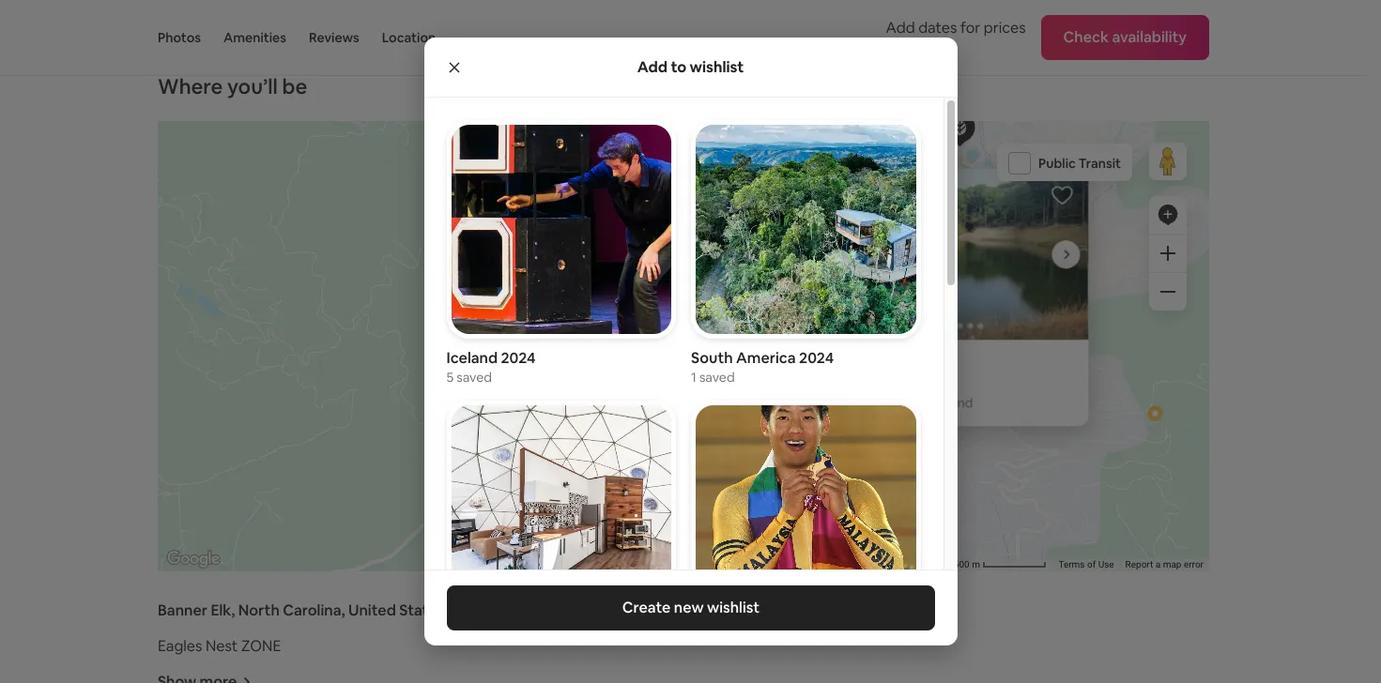 Task type: vqa. For each thing, say whether or not it's contained in the screenshot.
Google "image" at left
yes



Task type: locate. For each thing, give the bounding box(es) containing it.
image 2 image
[[832, 169, 1089, 340], [832, 169, 1089, 340]]

2 saved from the left
[[700, 369, 735, 386]]

1 horizontal spatial 2024
[[799, 348, 834, 368]]

elk,
[[211, 601, 235, 621]]

iceland
[[447, 348, 498, 368]]

add left dates
[[886, 18, 916, 38]]

1
[[691, 369, 697, 386]]

north
[[238, 601, 280, 621]]

where you'll be
[[158, 73, 307, 99]]

wishlist inside button
[[707, 598, 760, 618]]

wishlist for south america 2024, 1 saved group
[[691, 120, 921, 386]]

zoom out image
[[1161, 284, 1176, 299]]

wishlist
[[690, 57, 744, 77], [707, 598, 760, 618]]

0 horizontal spatial add
[[638, 57, 668, 77]]

keyboard shortcuts button
[[748, 559, 829, 572]]

photos
[[158, 29, 201, 46]]

be
[[282, 73, 307, 99]]

terms of use
[[1059, 560, 1115, 570]]

saved down south
[[700, 369, 735, 386]]

terms
[[1059, 560, 1085, 570]]

17
[[847, 395, 859, 411]]

1 horizontal spatial list item
[[684, 0, 1128, 20]]

1 2024 from the left
[[501, 348, 536, 368]]

2 list item from the left
[[684, 0, 1128, 20]]

banner
[[158, 601, 208, 621]]

saved inside iceland 2024 5 saved
[[457, 369, 492, 386]]

new
[[674, 598, 704, 618]]

500
[[954, 560, 970, 570]]

1 vertical spatial add
[[638, 57, 668, 77]]

add a place to the map image
[[1157, 204, 1180, 226]]

add dates for prices
[[886, 18, 1026, 38]]

add inside dialog
[[638, 57, 668, 77]]

america
[[737, 348, 796, 368]]

use
[[1099, 560, 1115, 570]]

location
[[382, 29, 436, 46]]

check availability button
[[1041, 15, 1210, 60]]

report
[[1126, 560, 1154, 570]]

saved down iceland
[[457, 369, 492, 386]]

to
[[671, 57, 687, 77]]

locals
[[862, 395, 896, 411]]

for
[[961, 18, 981, 38]]

add
[[886, 18, 916, 38], [638, 57, 668, 77]]

1 saved from the left
[[457, 369, 492, 386]]

shortcuts
[[790, 560, 829, 570]]

create new wishlist button
[[447, 586, 935, 631]]

©2023
[[883, 560, 911, 570]]

2024 right iceland
[[501, 348, 536, 368]]

map
[[1163, 560, 1182, 570]]

0 horizontal spatial list item
[[150, 0, 595, 20]]

dates
[[919, 18, 958, 38]]

1 horizontal spatial add
[[886, 18, 916, 38]]

500 m
[[954, 560, 983, 570]]

report a map error
[[1126, 560, 1204, 570]]

check
[[1064, 27, 1109, 47]]

list
[[150, 0, 1217, 20]]

states
[[399, 601, 444, 621]]

photos button
[[158, 0, 201, 75]]

nest
[[206, 637, 238, 656]]

2024 right america
[[799, 348, 834, 368]]

availability
[[1113, 27, 1187, 47]]

transit
[[1079, 155, 1122, 172]]

check availability
[[1064, 27, 1187, 47]]

zoom in image
[[1161, 246, 1176, 261]]

1 horizontal spatial saved
[[700, 369, 735, 386]]

wishlist right the to
[[690, 57, 744, 77]]

2024
[[501, 348, 536, 368], [799, 348, 834, 368]]

add to wishlist
[[638, 57, 744, 77]]

a
[[1156, 560, 1161, 570]]

saved inside south america 2024 1 saved
[[700, 369, 735, 386]]

iceland 2024 5 saved
[[447, 348, 536, 386]]

0 vertical spatial wishlist
[[690, 57, 744, 77]]

1 vertical spatial wishlist
[[707, 598, 760, 618]]

location button
[[382, 0, 436, 75]]

0 horizontal spatial 2024
[[501, 348, 536, 368]]

saved
[[457, 369, 492, 386], [700, 369, 735, 386]]

0 horizontal spatial saved
[[457, 369, 492, 386]]

500 m button
[[949, 559, 1053, 572]]

wishlist right new
[[707, 598, 760, 618]]

add left the to
[[638, 57, 668, 77]]

0 vertical spatial add
[[886, 18, 916, 38]]

2 2024 from the left
[[799, 348, 834, 368]]

create
[[622, 598, 671, 618]]

wishlist for iceland 2024, 5 saved group
[[447, 120, 676, 386]]

keyboard shortcuts
[[748, 560, 829, 570]]

data
[[862, 560, 880, 570]]

list item
[[150, 0, 595, 20], [684, 0, 1128, 20]]

your stay location, map pin image
[[662, 324, 707, 369]]

google map
showing 6 points of interest. region
[[81, 102, 1346, 583]]



Task type: describe. For each thing, give the bounding box(es) containing it.
of
[[1088, 560, 1096, 570]]

2024 inside iceland 2024 5 saved
[[501, 348, 536, 368]]

carolina,
[[283, 601, 345, 621]]

map data ©2023 google
[[841, 560, 943, 570]]

amenities button
[[224, 0, 286, 75]]

add for add to wishlist
[[638, 57, 668, 77]]

reviews
[[309, 29, 360, 46]]

keyboard
[[748, 560, 787, 570]]

m
[[972, 560, 981, 570]]

wishlist for add to wishlist
[[690, 57, 744, 77]]

image 3 image
[[1089, 169, 1346, 340]]

report a map error link
[[1126, 560, 1204, 570]]

map
[[841, 560, 859, 570]]

add to wishlist dialog
[[424, 38, 958, 684]]

prices
[[984, 18, 1026, 38]]

public
[[1039, 155, 1076, 172]]

drag pegman onto the map to open street view image
[[1150, 143, 1187, 180]]

south america 2024 1 saved
[[691, 348, 834, 386]]

2024 inside south america 2024 1 saved
[[799, 348, 834, 368]]

google
[[913, 560, 943, 570]]

south
[[691, 348, 733, 368]]

image 1 image
[[574, 169, 832, 340]]

zone
[[241, 637, 281, 656]]

where
[[158, 73, 223, 99]]

wishlist for create new wishlist
[[707, 598, 760, 618]]

public transit
[[1039, 155, 1122, 172]]

add for add dates for prices
[[886, 18, 916, 38]]

google image
[[163, 547, 224, 572]]

wishlist for lake arrowhead 2023, dates for any weekend, 2 saved group
[[691, 401, 921, 684]]

united
[[348, 601, 396, 621]]

17 locals recommend
[[847, 395, 973, 411]]

you'll
[[227, 73, 278, 99]]

5
[[447, 369, 454, 386]]

wishlist for seattle 2023, 5 saved group
[[447, 401, 676, 666]]

amenities
[[224, 29, 286, 46]]

eagles
[[158, 637, 202, 656]]

add listing to a list image
[[1052, 185, 1074, 207]]

recommend
[[899, 395, 973, 411]]

banner elk, north carolina, united states
[[158, 601, 444, 621]]

error
[[1184, 560, 1204, 570]]

eagles nest zone
[[158, 637, 281, 656]]

terms of use link
[[1059, 560, 1115, 570]]

create new wishlist
[[622, 598, 760, 618]]

lake coffey group
[[574, 169, 1346, 427]]

1 list item from the left
[[150, 0, 595, 20]]

reviews button
[[309, 0, 360, 75]]



